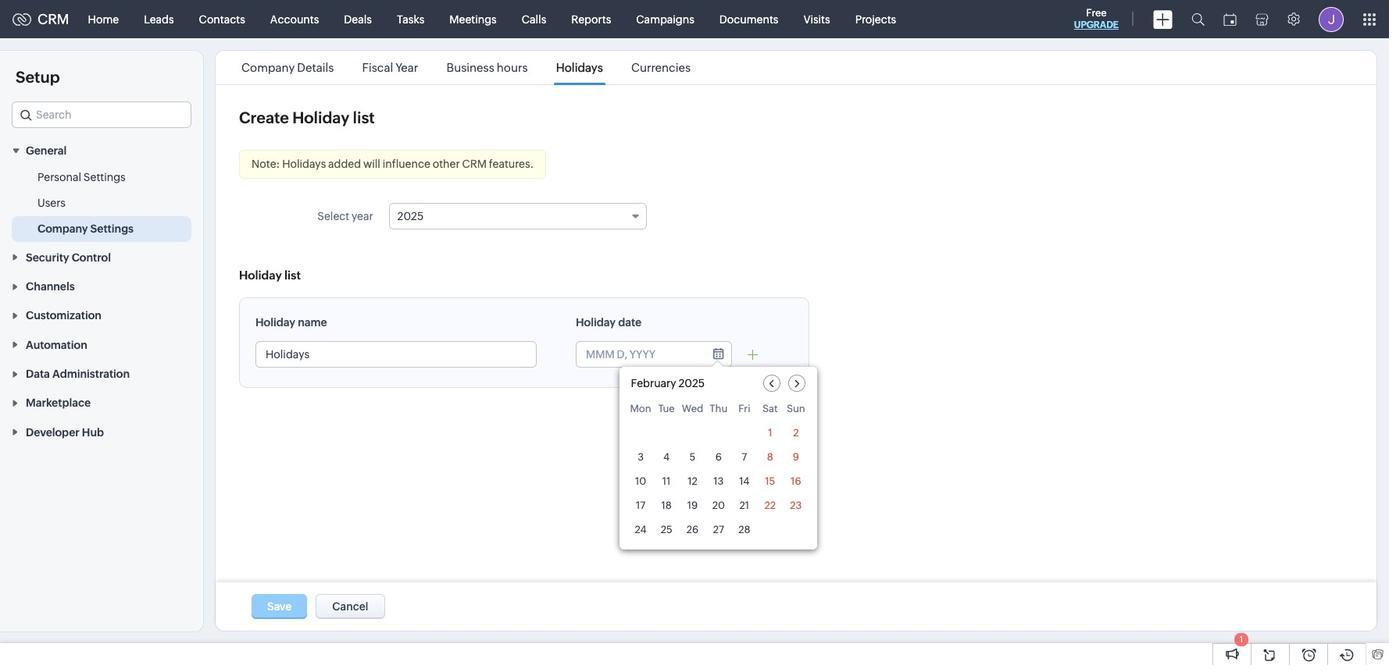 Task type: vqa. For each thing, say whether or not it's contained in the screenshot.
calendar icon
yes



Task type: locate. For each thing, give the bounding box(es) containing it.
0 vertical spatial settings
[[83, 171, 126, 184]]

general
[[26, 145, 67, 157]]

saturday column header
[[760, 403, 781, 420]]

list up will
[[353, 109, 375, 127]]

meetings link
[[437, 0, 509, 38]]

grid
[[619, 400, 818, 550]]

company down users at the left top of page
[[38, 223, 88, 235]]

1 vertical spatial company
[[38, 223, 88, 235]]

holiday left date
[[576, 316, 616, 329]]

hours
[[497, 61, 528, 74]]

holiday up holiday name
[[239, 269, 282, 282]]

1
[[768, 427, 772, 439], [1240, 635, 1243, 645]]

holiday left name in the top of the page
[[256, 316, 295, 329]]

settings for company settings
[[90, 223, 134, 235]]

1 vertical spatial list
[[284, 269, 301, 282]]

company for company settings
[[38, 223, 88, 235]]

monday column header
[[630, 403, 651, 420]]

mon
[[630, 403, 651, 415]]

administration
[[52, 368, 130, 381]]

fiscal year link
[[360, 61, 421, 74]]

personal settings link
[[38, 170, 126, 185]]

cancel button
[[316, 595, 385, 620]]

february 2025
[[631, 377, 705, 390]]

developer hub button
[[0, 418, 203, 447]]

create
[[239, 109, 289, 127]]

12
[[688, 476, 698, 488]]

settings up the security control dropdown button
[[90, 223, 134, 235]]

free upgrade
[[1074, 7, 1119, 30]]

visits link
[[791, 0, 843, 38]]

projects link
[[843, 0, 909, 38]]

holiday list
[[239, 269, 301, 282]]

holiday down details
[[292, 109, 349, 127]]

crm right logo
[[38, 11, 69, 27]]

0 horizontal spatial crm
[[38, 11, 69, 27]]

users link
[[38, 196, 66, 211]]

1 horizontal spatial company
[[241, 61, 295, 74]]

19
[[687, 500, 698, 512]]

tue
[[658, 403, 675, 415]]

settings down the general dropdown button
[[83, 171, 126, 184]]

holidays right the "note:"
[[282, 158, 326, 170]]

holiday for holiday list
[[239, 269, 282, 282]]

date
[[618, 316, 642, 329]]

thursday column header
[[708, 403, 729, 420]]

create menu image
[[1153, 10, 1173, 29]]

1 vertical spatial settings
[[90, 223, 134, 235]]

mon tue wed thu
[[630, 403, 728, 415]]

developer
[[26, 426, 80, 439]]

february
[[631, 377, 676, 390]]

customization button
[[0, 301, 203, 330]]

automation
[[26, 339, 87, 351]]

holidays link
[[554, 61, 605, 74]]

fiscal year
[[362, 61, 418, 74]]

general region
[[0, 165, 203, 243]]

1 horizontal spatial 2025
[[679, 377, 705, 390]]

0 horizontal spatial company
[[38, 223, 88, 235]]

0 vertical spatial company
[[241, 61, 295, 74]]

6 row from the top
[[630, 520, 807, 541]]

27
[[713, 524, 724, 536]]

data
[[26, 368, 50, 381]]

18
[[661, 500, 672, 512]]

0 vertical spatial holidays
[[556, 61, 603, 74]]

1 horizontal spatial crm
[[462, 158, 487, 170]]

accounts
[[270, 13, 319, 25]]

documents link
[[707, 0, 791, 38]]

1 horizontal spatial list
[[353, 109, 375, 127]]

20
[[712, 500, 725, 512]]

reports
[[571, 13, 611, 25]]

documents
[[720, 13, 779, 25]]

company settings link
[[38, 221, 134, 237]]

1 row from the top
[[630, 403, 807, 420]]

1 vertical spatial 1
[[1240, 635, 1243, 645]]

list up holiday name
[[284, 269, 301, 282]]

crm right other
[[462, 158, 487, 170]]

marketplace
[[26, 397, 91, 410]]

holidays down 'reports' link
[[556, 61, 603, 74]]

search element
[[1182, 0, 1214, 38]]

holiday
[[292, 109, 349, 127], [239, 269, 282, 282], [256, 316, 295, 329], [576, 316, 616, 329]]

0 horizontal spatial holidays
[[282, 158, 326, 170]]

MMM d, yyyy text field
[[577, 342, 702, 367]]

security
[[26, 251, 69, 264]]

company settings
[[38, 223, 134, 235]]

holidays
[[556, 61, 603, 74], [282, 158, 326, 170]]

company details link
[[239, 61, 336, 74]]

company inside company settings link
[[38, 223, 88, 235]]

company
[[241, 61, 295, 74], [38, 223, 88, 235]]

list containing company details
[[227, 51, 705, 84]]

5 row from the top
[[630, 495, 807, 517]]

channels button
[[0, 272, 203, 301]]

2 row from the top
[[630, 423, 807, 444]]

logo image
[[13, 13, 31, 25]]

row
[[630, 403, 807, 420], [630, 423, 807, 444], [630, 447, 807, 468], [630, 471, 807, 492], [630, 495, 807, 517], [630, 520, 807, 541]]

0 vertical spatial 2025
[[397, 210, 424, 223]]

company inside list
[[241, 61, 295, 74]]

currencies
[[631, 61, 691, 74]]

will
[[363, 158, 380, 170]]

company left details
[[241, 61, 295, 74]]

details
[[297, 61, 334, 74]]

general button
[[0, 136, 203, 165]]

note: holidays added will influence other crm features.
[[252, 158, 534, 170]]

2025 field
[[389, 203, 647, 230]]

visits
[[804, 13, 830, 25]]

0 horizontal spatial 2025
[[397, 210, 424, 223]]

grid containing mon
[[619, 400, 818, 550]]

0 horizontal spatial list
[[284, 269, 301, 282]]

features.
[[489, 158, 534, 170]]

list
[[227, 51, 705, 84]]

calendar image
[[1224, 13, 1237, 25]]

crm
[[38, 11, 69, 27], [462, 158, 487, 170]]

1 vertical spatial holidays
[[282, 158, 326, 170]]

4 row from the top
[[630, 471, 807, 492]]

2
[[793, 427, 799, 439]]

0 vertical spatial 1
[[768, 427, 772, 439]]

3 row from the top
[[630, 447, 807, 468]]

search image
[[1192, 13, 1205, 26]]

select year
[[317, 210, 373, 223]]

row containing 1
[[630, 423, 807, 444]]

holiday date
[[576, 316, 642, 329]]

holiday for holiday date
[[576, 316, 616, 329]]

2025 right year
[[397, 210, 424, 223]]

3
[[638, 452, 644, 463]]

business hours link
[[444, 61, 530, 74]]

1 horizontal spatial holidays
[[556, 61, 603, 74]]

0 horizontal spatial 1
[[768, 427, 772, 439]]

1 inside row
[[768, 427, 772, 439]]

2025 up wed
[[679, 377, 705, 390]]

fiscal
[[362, 61, 393, 74]]

None field
[[12, 102, 191, 128]]

deals
[[344, 13, 372, 25]]

1 horizontal spatial 1
[[1240, 635, 1243, 645]]

year
[[396, 61, 418, 74]]

settings
[[83, 171, 126, 184], [90, 223, 134, 235]]

7
[[742, 452, 747, 463]]

create menu element
[[1144, 0, 1182, 38]]

meetings
[[450, 13, 497, 25]]

17
[[636, 500, 646, 512]]



Task type: describe. For each thing, give the bounding box(es) containing it.
holiday for holiday name
[[256, 316, 295, 329]]

13
[[714, 476, 724, 488]]

calls
[[522, 13, 546, 25]]

personal
[[38, 171, 81, 184]]

select
[[317, 210, 349, 223]]

home link
[[75, 0, 131, 38]]

4
[[663, 452, 670, 463]]

Search text field
[[13, 102, 191, 127]]

25
[[661, 524, 672, 536]]

sunday column header
[[786, 403, 807, 420]]

row containing 10
[[630, 471, 807, 492]]

reports link
[[559, 0, 624, 38]]

year
[[352, 210, 373, 223]]

15
[[765, 476, 775, 488]]

note:
[[252, 158, 280, 170]]

row containing 3
[[630, 447, 807, 468]]

22
[[765, 500, 776, 512]]

free
[[1086, 7, 1107, 19]]

0 vertical spatial crm
[[38, 11, 69, 27]]

projects
[[855, 13, 896, 25]]

company for company details
[[241, 61, 295, 74]]

16
[[791, 476, 801, 488]]

21
[[740, 500, 749, 512]]

control
[[72, 251, 111, 264]]

row containing 17
[[630, 495, 807, 517]]

8
[[767, 452, 773, 463]]

Holiday name text field
[[256, 342, 536, 367]]

contacts link
[[186, 0, 258, 38]]

9
[[793, 452, 799, 463]]

10
[[635, 476, 646, 488]]

setup
[[16, 68, 60, 86]]

holiday name
[[256, 316, 327, 329]]

customization
[[26, 310, 102, 322]]

2025 inside field
[[397, 210, 424, 223]]

26
[[687, 524, 699, 536]]

wednesday column header
[[682, 403, 704, 420]]

friday column header
[[734, 403, 755, 420]]

influence
[[383, 158, 430, 170]]

1 vertical spatial crm
[[462, 158, 487, 170]]

6
[[716, 452, 722, 463]]

personal settings
[[38, 171, 126, 184]]

added
[[328, 158, 361, 170]]

wed
[[682, 403, 704, 415]]

developer hub
[[26, 426, 104, 439]]

currencies link
[[629, 61, 693, 74]]

users
[[38, 197, 66, 210]]

sun
[[787, 403, 805, 415]]

create holiday list
[[239, 109, 375, 127]]

row containing mon
[[630, 403, 807, 420]]

thu
[[710, 403, 728, 415]]

calls link
[[509, 0, 559, 38]]

23
[[790, 500, 802, 512]]

upgrade
[[1074, 20, 1119, 30]]

accounts link
[[258, 0, 332, 38]]

leads
[[144, 13, 174, 25]]

14
[[739, 476, 750, 488]]

settings for personal settings
[[83, 171, 126, 184]]

home
[[88, 13, 119, 25]]

security control button
[[0, 243, 203, 272]]

5
[[690, 452, 696, 463]]

channels
[[26, 281, 75, 293]]

row containing 24
[[630, 520, 807, 541]]

1 vertical spatial 2025
[[679, 377, 705, 390]]

data administration button
[[0, 359, 203, 388]]

campaigns
[[636, 13, 695, 25]]

contacts
[[199, 13, 245, 25]]

leads link
[[131, 0, 186, 38]]

other
[[433, 158, 460, 170]]

profile image
[[1319, 7, 1344, 32]]

business hours
[[447, 61, 528, 74]]

tasks link
[[384, 0, 437, 38]]

crm link
[[13, 11, 69, 27]]

marketplace button
[[0, 388, 203, 418]]

0 vertical spatial list
[[353, 109, 375, 127]]

name
[[298, 316, 327, 329]]

automation button
[[0, 330, 203, 359]]

profile element
[[1310, 0, 1353, 38]]

tuesday column header
[[656, 403, 677, 420]]

sat
[[763, 403, 778, 415]]

24
[[635, 524, 647, 536]]

holidays inside list
[[556, 61, 603, 74]]

campaigns link
[[624, 0, 707, 38]]

business
[[447, 61, 494, 74]]



